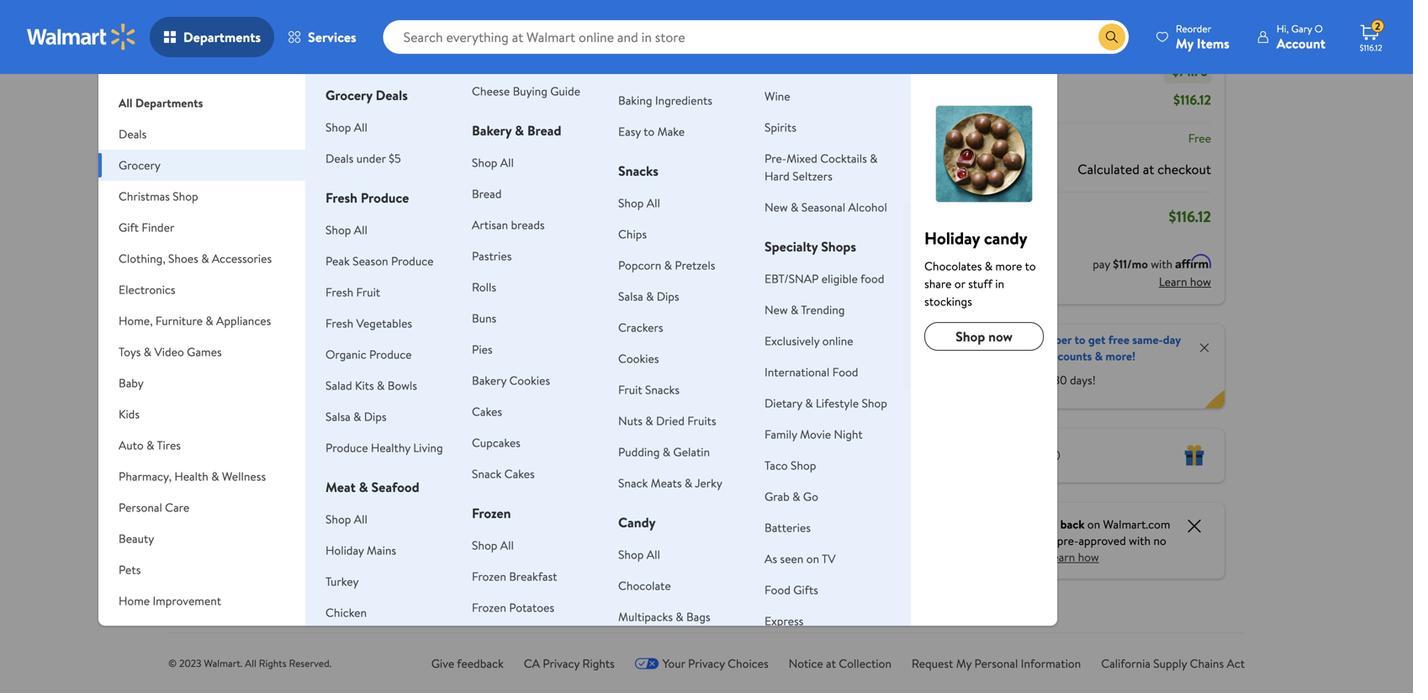 Task type: vqa. For each thing, say whether or not it's contained in the screenshot.


Task type: locate. For each thing, give the bounding box(es) containing it.
2 bakery from the top
[[472, 372, 506, 389]]

shop all up bread link
[[472, 154, 514, 171]]

0 vertical spatial cakes
[[472, 403, 502, 420]]

new for new & trending
[[765, 302, 788, 318]]

now $348.00 group
[[479, 185, 579, 517]]

privacy right your
[[688, 655, 725, 672]]

snack meats & jerky link
[[618, 475, 722, 491]]

frozen down frozen breakfast
[[472, 599, 506, 616]]

0 vertical spatial baking
[[681, 43, 715, 60]]

grocery down services at left top
[[326, 86, 372, 104]]

0 horizontal spatial bread
[[472, 185, 502, 202]]

shop all up chocolate
[[618, 546, 660, 563]]

3+ day shipping down basket
[[222, 477, 290, 492]]

1 horizontal spatial stainless
[[479, 499, 529, 517]]

2 new from the top
[[765, 302, 788, 318]]

1 horizontal spatial pickup
[[742, 477, 771, 492]]

1 horizontal spatial bread
[[527, 121, 561, 140]]

act
[[1227, 655, 1245, 672]]

deal inside now $16.98 group
[[616, 194, 636, 209]]

quart
[[278, 462, 312, 480]]

now up bakery cookies
[[479, 348, 509, 369]]

spirits
[[765, 119, 796, 135]]

0 vertical spatial video
[[154, 344, 184, 360]]

video inside toys & video games dropdown button
[[154, 344, 184, 360]]

calculated at checkout
[[1078, 160, 1211, 178]]

accessories
[[212, 250, 272, 267]]

add for chefman turbo fry stainless steel air fryer with basket divider, 8 quart
[[248, 301, 269, 317]]

see
[[991, 532, 1010, 549]]

all for meat & seafood
[[354, 511, 367, 527]]

at right 'notice'
[[826, 655, 836, 672]]

taco shop
[[765, 457, 816, 474]]

0 vertical spatial departments
[[183, 28, 261, 46]]

game
[[386, 421, 420, 439]]

© 2023 walmart. all rights reserved.
[[168, 656, 331, 670]]

add for xbox series x video game console, black
[[378, 301, 400, 317]]

fresh for fresh produce
[[326, 188, 357, 207]]

kids
[[119, 406, 140, 422]]

now inside now $348.00 $579.00 ge profile™ opal™ nugget ice maker with side tank, countertop icemaker, stainless steel
[[479, 348, 509, 369]]

affirm image
[[1175, 254, 1211, 268]]

0 horizontal spatial snack
[[472, 466, 502, 482]]

bakery cookies link
[[472, 372, 550, 389]]

2-day shipping down pudding
[[612, 471, 675, 485]]

0 vertical spatial food
[[832, 364, 858, 380]]

& left more!
[[1095, 348, 1103, 364]]

1 vertical spatial holiday
[[326, 542, 364, 559]]

departments up the deals dropdown button
[[135, 95, 203, 111]]

basket
[[247, 443, 285, 462]]

free inside become a member to get free same-day delivery, gas discounts & more!
[[1108, 331, 1130, 348]]

all for snacks
[[647, 195, 660, 211]]

3 deal from the left
[[616, 194, 636, 209]]

1 vertical spatial stainless
[[479, 499, 529, 517]]

add to cart image inside now $7.49 group
[[749, 299, 769, 319]]

at for calculated
[[1143, 160, 1154, 178]]

3 add to cart image from the left
[[749, 299, 769, 319]]

0 horizontal spatial learn
[[1047, 549, 1075, 565]]

no
[[1153, 532, 1166, 549]]

now $49.00
[[219, 348, 298, 369]]

2 vertical spatial frozen
[[472, 599, 506, 616]]

shop all link up 'frozen breakfast' "link"
[[472, 537, 514, 553]]

meats
[[651, 475, 682, 491]]

snack up count at the left bottom of page
[[618, 475, 648, 491]]

1 new from the top
[[765, 199, 788, 215]]

4 add button from the left
[[742, 296, 803, 323]]

1 bakery from the top
[[472, 121, 512, 140]]

$7.49
[[773, 348, 807, 369]]

dips down popcorn & pretzels
[[657, 288, 679, 304]]

1 vertical spatial video
[[349, 421, 383, 439]]

0 horizontal spatial holiday
[[326, 542, 364, 559]]

1 horizontal spatial fruit
[[618, 381, 642, 398]]

deals inside dropdown button
[[119, 126, 147, 142]]

4 now from the left
[[609, 348, 639, 369]]

search icon image
[[1105, 30, 1119, 44]]

snack down side
[[472, 466, 502, 482]]

new & trending link
[[765, 302, 845, 318]]

bakery for bakery cookies
[[472, 372, 506, 389]]

new down "hard"
[[765, 199, 788, 215]]

day inside now $49.00 group
[[236, 477, 251, 492]]

2 add from the left
[[378, 301, 400, 317]]

0 vertical spatial pickup
[[352, 26, 381, 40]]

1 vertical spatial on
[[806, 551, 819, 567]]

1 vertical spatial at
[[826, 655, 836, 672]]

0 horizontal spatial at
[[826, 655, 836, 672]]

chips
[[618, 226, 647, 242]]

& inside dropdown button
[[206, 312, 213, 329]]

0 horizontal spatial cookies
[[509, 372, 550, 389]]

gift finder
[[119, 219, 174, 236]]

1 horizontal spatial add to cart image
[[618, 299, 639, 319]]

0 horizontal spatial salsa & dips
[[326, 408, 387, 425]]

delivery down taco shop link
[[782, 477, 818, 492]]

add to cart image inside now $49.00 group
[[228, 299, 248, 319]]

0 horizontal spatial to
[[644, 123, 655, 140]]

in
[[995, 275, 1004, 292]]

california
[[1101, 655, 1151, 672]]

2-
[[222, 26, 231, 40], [612, 26, 621, 40], [352, 50, 361, 64], [612, 471, 621, 485], [482, 477, 491, 492]]

shop all up deals under $5
[[326, 119, 367, 135]]

add inside now $49.00 group
[[248, 301, 269, 317]]

departments inside popup button
[[183, 28, 261, 46]]

add up now $49.00
[[248, 301, 269, 317]]

add to cart image inside now $16.98 group
[[618, 299, 639, 319]]

& inside become a member to get free same-day delivery, gas discounts & more!
[[1095, 348, 1103, 364]]

cookies
[[618, 350, 659, 367], [509, 372, 550, 389]]

0 vertical spatial snacks
[[618, 161, 658, 180]]

0 horizontal spatial my
[[956, 655, 972, 672]]

peak
[[326, 253, 350, 269]]

2 now from the left
[[349, 348, 379, 369]]

add to cart image inside now $349.00 group
[[358, 299, 378, 319]]

salad kits & bowls
[[326, 377, 417, 394]]

add button for now $7.49
[[742, 296, 803, 323]]

& right toys
[[144, 344, 152, 360]]

2- inside now $16.98 group
[[612, 471, 621, 485]]

0 horizontal spatial privacy
[[543, 655, 580, 672]]

at for notice
[[826, 655, 836, 672]]

& inside "dropdown button"
[[148, 624, 155, 640]]

ca privacy rights link
[[524, 655, 615, 672]]

games
[[187, 344, 222, 360]]

2- down services at left top
[[352, 50, 361, 64]]

cheese buying guide
[[472, 83, 580, 99]]

add inside now $349.00 group
[[378, 301, 400, 317]]

all up the season
[[354, 222, 367, 238]]

salsa & dips up crackers link
[[618, 288, 679, 304]]

buns link
[[472, 310, 496, 326]]

pay $11/mo with
[[1093, 256, 1175, 272]]

banner
[[906, 324, 1225, 408]]

pay
[[1093, 256, 1110, 272]]

now inside now $7.49 $15.97 huntworth men's force heat boost™ lined beanie (realtree edge®)
[[739, 348, 769, 369]]

with left 'no'
[[1129, 532, 1151, 549]]

all for bakery & bread
[[500, 154, 514, 171]]

delivery up grocery deals
[[391, 26, 428, 40]]

3+ day shipping
[[482, 26, 550, 40], [222, 477, 290, 492], [352, 492, 420, 506], [742, 501, 810, 515]]

new for new & seasonal alcohol
[[765, 199, 788, 215]]

information
[[1021, 655, 1081, 672]]

deal down "hard"
[[746, 194, 766, 209]]

new & seasonal alcohol
[[765, 199, 887, 215]]

shop inside dropdown button
[[173, 188, 198, 204]]

great value baking deals
[[618, 43, 715, 77]]

now
[[988, 327, 1013, 346]]

3 fresh from the top
[[326, 315, 353, 331]]

for
[[1036, 372, 1051, 388]]

learn how link
[[1047, 549, 1099, 565]]

day left 8
[[236, 477, 251, 492]]

day inside now $349.00 group
[[366, 492, 381, 506]]

cookies down $348.00 on the bottom
[[509, 372, 550, 389]]

salsa & dips link down kits
[[326, 408, 387, 425]]

1 vertical spatial free
[[1012, 372, 1033, 388]]

1 add from the left
[[248, 301, 269, 317]]

all up chocolate link
[[647, 546, 660, 563]]

2 add to cart image from the left
[[488, 299, 509, 319]]

1 horizontal spatial salsa & dips
[[618, 288, 679, 304]]

deal inside now $349.00 group
[[356, 194, 375, 209]]

0 horizontal spatial personal
[[119, 499, 162, 516]]

0 horizontal spatial delivery
[[391, 26, 428, 40]]

1 vertical spatial frozen
[[472, 568, 506, 585]]

1 horizontal spatial at
[[1143, 160, 1154, 178]]

to left get
[[1074, 331, 1085, 348]]

steel inside chefman turbo fry stainless steel air fryer with basket divider, 8 quart
[[219, 425, 248, 443]]

1 vertical spatial personal
[[974, 655, 1018, 672]]

1 vertical spatial baking
[[618, 92, 652, 109]]

seen
[[780, 551, 804, 567]]

home improvement
[[119, 593, 221, 609]]

series
[[381, 402, 416, 421]]

0 horizontal spatial stainless
[[241, 406, 291, 425]]

pickup for 3+
[[742, 477, 771, 492]]

frozen for frozen potatoes
[[472, 599, 506, 616]]

1 vertical spatial delivery
[[782, 477, 818, 492]]

day up batteries
[[756, 501, 771, 515]]

my inside reorder my items
[[1176, 34, 1194, 53]]

day left "close walmart plus section" image
[[1163, 331, 1181, 348]]

3+ inside now $7.49 group
[[742, 501, 754, 515]]

0 vertical spatial learn
[[1159, 273, 1187, 290]]

batteries link
[[765, 519, 811, 536]]

0 vertical spatial new
[[765, 199, 788, 215]]

walmart image
[[27, 24, 136, 50]]

add to cart image for welch's, gluten free,  berries 'n cherries fruit snacks 0.8oz pouches, 80 count case
[[618, 299, 639, 319]]

add to cart image for chefman turbo fry stainless steel air fryer with basket divider, 8 quart
[[228, 299, 248, 319]]

1 vertical spatial fruit
[[618, 381, 642, 398]]

hi, gary o account
[[1277, 21, 1326, 53]]

30
[[1054, 372, 1067, 388]]

cakes down the 'tank,' on the left bottom
[[504, 466, 535, 482]]

close walmart plus section image
[[1198, 341, 1211, 355]]

0 horizontal spatial on
[[806, 551, 819, 567]]

2 add to cart image from the left
[[618, 299, 639, 319]]

how down affirm icon
[[1190, 273, 1211, 290]]

1 frozen from the top
[[472, 504, 511, 522]]

deal for $7.49
[[746, 194, 766, 209]]

shop all for grocery deals
[[326, 119, 367, 135]]

baking inside great value baking deals
[[681, 43, 715, 60]]

1 vertical spatial how
[[1078, 549, 1099, 565]]

snack for snack meats & jerky
[[618, 475, 648, 491]]

next slide for horizontalscrollerrecommendations list image
[[805, 249, 846, 289]]

1 vertical spatial fresh
[[326, 284, 353, 300]]

$116.12 down 2
[[1360, 42, 1382, 53]]

0 horizontal spatial steel
[[219, 425, 248, 443]]

add button inside now $349.00 group
[[352, 296, 413, 323]]

learn down affirm icon
[[1159, 273, 1187, 290]]

0 vertical spatial bread
[[527, 121, 561, 140]]

add down "fresh fruit"
[[378, 301, 400, 317]]

all for frozen
[[500, 537, 514, 553]]

grocery for grocery
[[119, 157, 161, 173]]

new down ebt/snap on the right top
[[765, 302, 788, 318]]

with right maker
[[539, 425, 564, 443]]

salsa & dips down kits
[[326, 408, 387, 425]]

how down earn 5% cash back on walmart.com
[[1078, 549, 1099, 565]]

0 vertical spatial delivery
[[391, 26, 428, 40]]

deal inside now $348.00 group
[[486, 194, 506, 209]]

departments button
[[150, 17, 274, 57]]

add to cart image
[[358, 299, 378, 319], [488, 299, 509, 319], [749, 299, 769, 319]]

1 vertical spatial learn
[[1047, 549, 1075, 565]]

2 privacy from the left
[[688, 655, 725, 672]]

3 now from the left
[[479, 348, 509, 369]]

now inside the now $349.00 $499.00 $349.00/ca xbox series x video game console, black 5676
[[349, 348, 379, 369]]

0 vertical spatial steel
[[219, 425, 248, 443]]

bowls
[[388, 377, 417, 394]]

add inside now $16.98 group
[[639, 301, 660, 317]]

& left seasonal
[[791, 199, 799, 215]]

2 add button from the left
[[352, 296, 413, 323]]

salsa down popcorn in the left top of the page
[[618, 288, 643, 304]]

3 add button from the left
[[612, 296, 673, 323]]

taxes
[[920, 160, 951, 178]]

1 horizontal spatial learn how
[[1159, 273, 1211, 290]]

add button inside now $16.98 group
[[612, 296, 673, 323]]

request my personal information
[[912, 655, 1081, 672]]

2- inside now $348.00 group
[[482, 477, 491, 492]]

1 vertical spatial salsa & dips
[[326, 408, 387, 425]]

baking ingredients link
[[618, 92, 712, 109]]

2-day shipping left services at left top
[[222, 26, 285, 40]]

1 horizontal spatial privacy
[[688, 655, 725, 672]]

0 vertical spatial how
[[1190, 273, 1211, 290]]

4 deal from the left
[[746, 194, 766, 209]]

add button for now $349.00
[[352, 296, 413, 323]]

pets button
[[98, 554, 305, 585]]

day inside now $7.49 group
[[756, 501, 771, 515]]

2 vertical spatial fruit
[[662, 439, 690, 458]]

shop all link for fresh produce
[[326, 222, 367, 238]]

day right meat
[[366, 492, 381, 506]]

day up cheese
[[496, 26, 511, 40]]

shop all link up chips
[[618, 195, 660, 211]]

fresh down "peak"
[[326, 284, 353, 300]]

steel down countertop
[[532, 499, 562, 517]]

1 horizontal spatial snack
[[618, 475, 648, 491]]

chocolate
[[618, 577, 671, 594]]

3+ day shipping up batteries
[[742, 501, 810, 515]]

0 vertical spatial on
[[1087, 516, 1100, 532]]

my for items
[[1176, 34, 1194, 53]]

& down berries at the bottom of page
[[663, 444, 670, 460]]

shop all link for candy
[[618, 546, 660, 563]]

2- up the great
[[612, 26, 621, 40]]

2-day shipping down the 'tank,' on the left bottom
[[482, 477, 545, 492]]

artisan breads
[[472, 217, 545, 233]]

now for now $49.00
[[219, 348, 249, 369]]

1 privacy from the left
[[543, 655, 580, 672]]

1 vertical spatial pickup
[[742, 477, 771, 492]]

garden
[[158, 624, 196, 640]]

1 vertical spatial grocery
[[119, 157, 161, 173]]

0 vertical spatial learn how
[[1159, 273, 1211, 290]]

case
[[649, 495, 677, 514]]

auto & tires button
[[98, 430, 305, 461]]

1 vertical spatial dips
[[364, 408, 387, 425]]

shipping inside now $7.49 group
[[774, 501, 810, 515]]

day inside become a member to get free same-day delivery, gas discounts & more!
[[1163, 331, 1181, 348]]

steel inside now $348.00 $579.00 ge profile™ opal™ nugget ice maker with side tank, countertop icemaker, stainless steel
[[532, 499, 562, 517]]

0 vertical spatial dips
[[657, 288, 679, 304]]

salad kits & bowls link
[[326, 377, 417, 394]]

at left checkout
[[1143, 160, 1154, 178]]

5 now from the left
[[739, 348, 769, 369]]

all up holiday mains link
[[354, 511, 367, 527]]

0 horizontal spatial rights
[[259, 656, 286, 670]]

snacks down easy at the top of page
[[618, 161, 658, 180]]

shop all up "peak"
[[326, 222, 367, 238]]

chips link
[[618, 226, 647, 242]]

shop all link up bread link
[[472, 154, 514, 171]]

2 vertical spatial to
[[1074, 331, 1085, 348]]

1 deal from the left
[[356, 194, 375, 209]]

holiday inside holiday candy chocolates & more to share or stuff in stockings
[[924, 226, 980, 250]]

deals inside great value baking deals
[[618, 61, 646, 77]]

cookies link
[[618, 350, 659, 367]]

add to cart image inside now $348.00 group
[[488, 299, 509, 319]]

now for now $349.00 $499.00 $349.00/ca xbox series x video game console, black 5676
[[349, 348, 379, 369]]

frozen for frozen
[[472, 504, 511, 522]]

personal up beauty
[[119, 499, 162, 516]]

1 horizontal spatial video
[[349, 421, 383, 439]]

pets
[[119, 561, 141, 578]]

& up stuff
[[985, 258, 993, 274]]

0 horizontal spatial add to cart image
[[228, 299, 248, 319]]

1 add to cart image from the left
[[358, 299, 378, 319]]

ice
[[479, 425, 496, 443]]

3 add from the left
[[639, 301, 660, 317]]

all up chips
[[647, 195, 660, 211]]

1 horizontal spatial delivery
[[782, 477, 818, 492]]

walmart.
[[204, 656, 242, 670]]

1 add to cart image from the left
[[228, 299, 248, 319]]

my up -$71.76
[[1176, 34, 1194, 53]]

1 horizontal spatial dips
[[657, 288, 679, 304]]

5676
[[403, 465, 424, 479]]

delivery
[[391, 26, 428, 40], [782, 477, 818, 492]]

electronics button
[[98, 274, 305, 305]]

0 vertical spatial free
[[1108, 331, 1130, 348]]

0 horizontal spatial learn how
[[1047, 549, 1099, 565]]

now left $7.49
[[739, 348, 769, 369]]

3+ day shipping down '5676'
[[352, 492, 420, 506]]

baking right value
[[681, 43, 715, 60]]

personal care button
[[98, 492, 305, 523]]

now $7.49 group
[[739, 185, 839, 525]]

0 horizontal spatial fruit
[[356, 284, 380, 300]]

fresh down deals under $5 link
[[326, 188, 357, 207]]

pickup inside now $7.49 group
[[742, 477, 771, 492]]

0 horizontal spatial dips
[[364, 408, 387, 425]]

$349.00/ca
[[349, 384, 406, 400]]

shop all for snacks
[[618, 195, 660, 211]]

1 fresh from the top
[[326, 188, 357, 207]]

shop all down meat
[[326, 511, 367, 527]]

fresh for fresh fruit
[[326, 284, 353, 300]]

& inside holiday candy chocolates & more to share or stuff in stockings
[[985, 258, 993, 274]]

add for welch's, gluten free,  berries 'n cherries fruit snacks 0.8oz pouches, 80 count case
[[639, 301, 660, 317]]

deals down the great
[[618, 61, 646, 77]]

4 add from the left
[[769, 301, 790, 317]]

my right request
[[956, 655, 972, 672]]

1 now from the left
[[219, 348, 249, 369]]

air
[[251, 425, 268, 443]]

2 frozen from the top
[[472, 568, 506, 585]]

personal inside personal care dropdown button
[[119, 499, 162, 516]]

exclusively
[[765, 333, 820, 349]]

deal up artisan
[[486, 194, 506, 209]]

total
[[982, 207, 1010, 226]]

day inside now $348.00 group
[[491, 477, 506, 492]]

privacy choices icon image
[[635, 658, 659, 669]]

artisan
[[472, 217, 508, 233]]

specialty shops
[[765, 237, 856, 256]]

christmas
[[119, 188, 170, 204]]

video inside the now $349.00 $499.00 $349.00/ca xbox series x video game console, black 5676
[[349, 421, 383, 439]]

deal inside now $7.49 group
[[746, 194, 766, 209]]

now for now $348.00 $579.00 ge profile™ opal™ nugget ice maker with side tank, countertop icemaker, stainless steel
[[479, 348, 509, 369]]

all down bakery & bread
[[500, 154, 514, 171]]

$116.12 up affirm icon
[[1169, 206, 1211, 227]]

holiday
[[924, 226, 980, 250], [326, 542, 364, 559]]

0 horizontal spatial free
[[1012, 372, 1033, 388]]

1 horizontal spatial free
[[1108, 331, 1130, 348]]

furniture
[[155, 312, 203, 329]]

0 vertical spatial personal
[[119, 499, 162, 516]]

delivery inside now $7.49 group
[[782, 477, 818, 492]]

now inside now $16.98 $24.28 21.2 ¢/count welch's, gluten free,  berries 'n cherries fruit snacks 0.8oz pouches, 80 count case
[[609, 348, 639, 369]]

delivery for 3+ day shipping
[[782, 477, 818, 492]]

add to cart image
[[228, 299, 248, 319], [618, 299, 639, 319]]

holiday mains
[[326, 542, 396, 559]]

3 frozen from the top
[[472, 599, 506, 616]]

fruit inside now $16.98 $24.28 21.2 ¢/count welch's, gluten free,  berries 'n cherries fruit snacks 0.8oz pouches, 80 count case
[[662, 439, 690, 458]]

with inside now $348.00 $579.00 ge profile™ opal™ nugget ice maker with side tank, countertop icemaker, stainless steel
[[539, 425, 564, 443]]

shipping
[[920, 130, 963, 146]]

gifts
[[793, 582, 818, 598]]

0 vertical spatial frozen
[[472, 504, 511, 522]]

add button inside now $7.49 group
[[742, 296, 803, 323]]

patio & garden
[[119, 624, 196, 640]]

add button inside now $49.00 group
[[221, 296, 283, 323]]

to right easy at the top of page
[[644, 123, 655, 140]]

learn more about gifting image
[[1047, 449, 1061, 462]]

with up wellness
[[219, 443, 244, 462]]

2 horizontal spatial add to cart image
[[749, 299, 769, 319]]

0 vertical spatial stainless
[[241, 406, 291, 425]]

$349.00
[[383, 348, 436, 369]]

2 deal from the left
[[486, 194, 506, 209]]

rights left the privacy choices icon
[[582, 655, 615, 672]]

1 horizontal spatial my
[[1176, 34, 1194, 53]]

fresh up organic at the left
[[326, 315, 353, 331]]

tank,
[[506, 443, 536, 462]]

shop all link down meat
[[326, 511, 367, 527]]

1 horizontal spatial add to cart image
[[488, 299, 509, 319]]

stuff
[[968, 275, 992, 292]]

stainless inside now $348.00 $579.00 ge profile™ opal™ nugget ice maker with side tank, countertop icemaker, stainless steel
[[479, 499, 529, 517]]

cakes up ice
[[472, 403, 502, 420]]

bread up artisan
[[472, 185, 502, 202]]

1 vertical spatial food
[[765, 582, 791, 598]]

0 horizontal spatial pickup
[[352, 26, 381, 40]]

shop all for candy
[[618, 546, 660, 563]]

day up grocery deals
[[361, 50, 376, 64]]

ebt/snap eligible food
[[765, 270, 884, 287]]

1 vertical spatial to
[[1025, 258, 1036, 274]]

2 fresh from the top
[[326, 284, 353, 300]]

rolls
[[472, 279, 496, 295]]

now for now $7.49 $15.97 huntworth men's force heat boost™ lined beanie (realtree edge®)
[[739, 348, 769, 369]]

trending
[[801, 302, 845, 318]]

0 horizontal spatial grocery
[[119, 157, 161, 173]]

3+ inside now $349.00 group
[[352, 492, 364, 506]]

1 vertical spatial my
[[956, 655, 972, 672]]

exclusively online
[[765, 333, 853, 349]]

grocery inside dropdown button
[[119, 157, 161, 173]]

pre-mixed cocktails & hard seltzers
[[765, 150, 878, 184]]

frozen for frozen breakfast
[[472, 568, 506, 585]]

family
[[765, 426, 797, 442]]

holiday up turkey
[[326, 542, 364, 559]]

(realtree
[[739, 462, 793, 480]]

rights left reserved.
[[259, 656, 286, 670]]

personal left information
[[974, 655, 1018, 672]]

$116.12
[[1360, 42, 1382, 53], [1173, 90, 1211, 109], [1169, 206, 1211, 227]]

on left tv
[[806, 551, 819, 567]]

divider,
[[219, 462, 263, 480]]

now up 21.2
[[609, 348, 639, 369]]

0 horizontal spatial salsa
[[326, 408, 351, 425]]

& inside pre-mixed cocktails & hard seltzers
[[870, 150, 878, 167]]

with inside chefman turbo fry stainless steel air fryer with basket divider, 8 quart
[[219, 443, 244, 462]]

black
[[403, 439, 434, 458]]

1 add button from the left
[[221, 296, 283, 323]]

deals right more
[[284, 154, 320, 175]]

1 vertical spatial cookies
[[509, 372, 550, 389]]

1 horizontal spatial salsa
[[618, 288, 643, 304]]



Task type: describe. For each thing, give the bounding box(es) containing it.
approved
[[1079, 532, 1126, 549]]

add inside now $7.49 group
[[769, 301, 790, 317]]

back
[[1060, 516, 1085, 532]]

holiday candy chocolates & more to share or stuff in stockings
[[924, 226, 1036, 310]]

3+ inside now $49.00 group
[[222, 477, 234, 492]]

cocktails
[[820, 150, 867, 167]]

boost™
[[771, 425, 810, 443]]

discounts
[[1043, 348, 1092, 364]]

new & trending
[[765, 302, 845, 318]]

multipacks
[[618, 609, 673, 625]]

clothing,
[[119, 250, 165, 267]]

huntworth
[[739, 388, 803, 406]]

2-day shipping inside now $16.98 group
[[612, 471, 675, 485]]

x
[[419, 402, 427, 421]]

stainless inside chefman turbo fry stainless steel air fryer with basket divider, 8 quart
[[241, 406, 291, 425]]

taco
[[765, 457, 788, 474]]

& left trending
[[791, 302, 799, 318]]

icemaker,
[[479, 480, 535, 499]]

3+ day shipping inside now $49.00 group
[[222, 477, 290, 492]]

risk.
[[1024, 549, 1044, 565]]

services
[[308, 28, 356, 46]]

shop all link for bakery & bread
[[472, 154, 514, 171]]

candy
[[618, 513, 656, 532]]

now $16.98 group
[[609, 185, 709, 514]]

2-day shipping up grocery deals
[[352, 50, 415, 64]]

ebt/snap eligible food link
[[765, 270, 884, 287]]

0 vertical spatial salsa & dips link
[[618, 288, 679, 304]]

$11/mo
[[1113, 256, 1148, 272]]

deals left under
[[326, 150, 354, 167]]

pre-
[[1057, 532, 1079, 549]]

ca privacy rights
[[524, 655, 615, 672]]

value
[[650, 43, 678, 60]]

& left go
[[792, 488, 800, 505]]

bakery cookies
[[472, 372, 550, 389]]

popcorn & pretzels link
[[618, 257, 715, 273]]

& left tires on the bottom of the page
[[146, 437, 154, 453]]

grocery image
[[924, 94, 1044, 214]]

snack meats & jerky
[[618, 475, 722, 491]]

5%
[[1017, 516, 1032, 532]]

or
[[954, 275, 965, 292]]

multipacks & bags link
[[618, 609, 710, 625]]

grocery for grocery deals
[[326, 86, 372, 104]]

now for now $16.98 $24.28 21.2 ¢/count welch's, gluten free,  berries 'n cherries fruit snacks 0.8oz pouches, 80 count case
[[609, 348, 639, 369]]

hard
[[765, 168, 790, 184]]

with inside see if you're pre-approved with no credit risk.
[[1129, 532, 1151, 549]]

become
[[977, 331, 1018, 348]]

shipping inside now $49.00 group
[[253, 477, 290, 492]]

1 vertical spatial $116.12
[[1173, 90, 1211, 109]]

side
[[479, 443, 503, 462]]

1 vertical spatial learn how
[[1047, 549, 1099, 565]]

deal for $348.00
[[486, 194, 506, 209]]

pickup for 2-
[[352, 26, 381, 40]]

reserved.
[[289, 656, 331, 670]]

1 vertical spatial bread
[[472, 185, 502, 202]]

shop all for bakery & bread
[[472, 154, 514, 171]]

deals button
[[98, 119, 305, 150]]

more!
[[1106, 348, 1136, 364]]

3+ day shipping up the cheese buying guide link
[[482, 26, 550, 40]]

fruit snacks link
[[618, 381, 680, 398]]

& right '80'
[[685, 475, 692, 491]]

family movie night
[[765, 426, 863, 442]]

all down walmart image
[[119, 95, 132, 111]]

1 horizontal spatial food
[[832, 364, 858, 380]]

$579.00
[[479, 369, 519, 385]]

2 vertical spatial $116.12
[[1169, 206, 1211, 227]]

to inside holiday candy chocolates & more to share or stuff in stockings
[[1025, 258, 1036, 274]]

dried
[[656, 413, 685, 429]]

0 horizontal spatial cakes
[[472, 403, 502, 420]]

$15.97
[[739, 369, 769, 385]]

dips for the top salsa & dips link
[[657, 288, 679, 304]]

0 vertical spatial fruit
[[356, 284, 380, 300]]

ge
[[479, 388, 497, 406]]

pudding & gelatin link
[[618, 444, 710, 460]]

holiday for mains
[[326, 542, 364, 559]]

1 vertical spatial salsa & dips link
[[326, 408, 387, 425]]

shop all for meat & seafood
[[326, 511, 367, 527]]

shipping inside now $348.00 group
[[509, 477, 545, 492]]

pies
[[472, 341, 493, 357]]

care
[[165, 499, 189, 516]]

fresh for fresh vegetables
[[326, 315, 353, 331]]

shop all for fresh produce
[[326, 222, 367, 238]]

finder
[[142, 219, 174, 236]]

& right kits
[[377, 377, 385, 394]]

pastries link
[[472, 248, 512, 264]]

3+ day shipping inside now $349.00 group
[[352, 492, 420, 506]]

shipping inside now $16.98 group
[[639, 471, 675, 485]]

nugget
[[516, 406, 560, 425]]

all for candy
[[647, 546, 660, 563]]

day up the great
[[621, 26, 636, 40]]

add to cart image for $348.00
[[488, 299, 509, 319]]

1 vertical spatial departments
[[135, 95, 203, 111]]

shop all for frozen
[[472, 537, 514, 553]]

notice at collection
[[789, 655, 892, 672]]

produce up $499.00
[[369, 346, 412, 363]]

seafood
[[371, 478, 419, 496]]

0 vertical spatial $116.12
[[1360, 42, 1382, 53]]

2-day shipping up the great
[[612, 26, 675, 40]]

deal for $349.00
[[356, 194, 375, 209]]

opal™
[[479, 406, 512, 425]]

Search search field
[[383, 20, 1129, 54]]

& left pretzels
[[664, 257, 672, 273]]

make
[[657, 123, 685, 140]]

deals up $5
[[376, 86, 408, 104]]

produce down $5
[[361, 188, 409, 207]]

snack cakes
[[472, 466, 535, 482]]

2-day shipping inside now $348.00 group
[[482, 477, 545, 492]]

international food link
[[765, 364, 858, 380]]

kits
[[355, 377, 374, 394]]

with right $11/mo at right top
[[1151, 256, 1173, 272]]

dips for salsa & dips link to the bottom
[[364, 408, 387, 425]]

all for fresh produce
[[354, 222, 367, 238]]

snack for snack cakes
[[472, 466, 502, 482]]

toys
[[119, 344, 141, 360]]

pastries
[[472, 248, 512, 264]]

frozen breakfast
[[472, 568, 557, 585]]

all for grocery deals
[[354, 119, 367, 135]]

wellness
[[222, 468, 266, 484]]

produce down xbox
[[326, 439, 368, 456]]

cakes link
[[472, 403, 502, 420]]

gifting image
[[1184, 445, 1204, 466]]

add to cart image for $7.49
[[749, 299, 769, 319]]

earn
[[991, 516, 1015, 532]]

free
[[1188, 130, 1211, 146]]

& down $349.00/ca
[[353, 408, 361, 425]]

salsa for the top salsa & dips link
[[618, 288, 643, 304]]

0 horizontal spatial baking
[[618, 92, 652, 109]]

now $349.00 $499.00 $349.00/ca xbox series x video game console, black 5676
[[349, 348, 436, 479]]

0 vertical spatial salsa & dips
[[618, 288, 679, 304]]

holiday for candy
[[924, 226, 980, 250]]

& down the cheese buying guide link
[[515, 121, 524, 140]]

1 vertical spatial snacks
[[645, 381, 680, 398]]

express
[[765, 613, 804, 629]]

& right health
[[211, 468, 219, 484]]

organic
[[326, 346, 366, 363]]

3+ day shipping inside now $7.49 group
[[742, 501, 810, 515]]

shop all link for frozen
[[472, 537, 514, 553]]

try
[[941, 372, 957, 388]]

potatoes
[[509, 599, 554, 616]]

walmart plus image
[[920, 341, 970, 358]]

1 horizontal spatial cakes
[[504, 466, 535, 482]]

multipacks & bags
[[618, 609, 710, 625]]

to inside become a member to get free same-day delivery, gas discounts & more!
[[1074, 331, 1085, 348]]

¢/count
[[631, 384, 670, 400]]

privacy for ca
[[543, 655, 580, 672]]

& right nuts
[[645, 413, 653, 429]]

day inside now $16.98 group
[[621, 471, 636, 485]]

0 horizontal spatial how
[[1078, 549, 1099, 565]]

night
[[834, 426, 863, 442]]

0 vertical spatial cookies
[[618, 350, 659, 367]]

delivery for 2-day shipping
[[391, 26, 428, 40]]

shipping inside now $349.00 group
[[383, 492, 420, 506]]

estimated total
[[920, 207, 1010, 226]]

add to cart image for $349.00
[[358, 299, 378, 319]]

more
[[995, 258, 1022, 274]]

shop all link for meat & seafood
[[326, 511, 367, 527]]

2- up all departments link on the top of the page
[[222, 26, 231, 40]]

notice at collection link
[[789, 655, 892, 672]]

produce right the season
[[391, 253, 434, 269]]

all right walmart.
[[245, 656, 256, 670]]

snacks inside now $16.98 $24.28 21.2 ¢/count welch's, gluten free,  berries 'n cherries fruit snacks 0.8oz pouches, 80 count case
[[609, 458, 648, 476]]

now $348.00 $579.00 ge profile™ opal™ nugget ice maker with side tank, countertop icemaker, stainless steel
[[479, 348, 568, 517]]

1 horizontal spatial rights
[[582, 655, 615, 672]]

& right dietary
[[805, 395, 813, 411]]

electronics
[[119, 281, 175, 298]]

1 horizontal spatial personal
[[974, 655, 1018, 672]]

& inside dropdown button
[[201, 250, 209, 267]]

bakery & bread
[[472, 121, 561, 140]]

dismiss capital one banner image
[[1184, 516, 1204, 536]]

privacy for your
[[688, 655, 725, 672]]

my for personal
[[956, 655, 972, 672]]

& right meat
[[359, 478, 368, 496]]

shop all link for snacks
[[618, 195, 660, 211]]

& up crackers link
[[646, 288, 654, 304]]

banner containing become a member to get free same-day delivery, gas discounts & more!
[[906, 324, 1225, 408]]

add button for now $16.98
[[612, 296, 673, 323]]

gluten
[[659, 402, 699, 421]]

exclusively online link
[[765, 333, 853, 349]]

gift
[[119, 219, 139, 236]]

men's
[[739, 406, 773, 425]]

now $349.00 group
[[349, 185, 449, 516]]

day up all departments link on the top of the page
[[231, 26, 246, 40]]

supply
[[1153, 655, 1187, 672]]

vegetables
[[356, 315, 412, 331]]

shop all link for grocery deals
[[326, 119, 367, 135]]

pharmacy,
[[119, 468, 172, 484]]

Walmart Site-Wide search field
[[383, 20, 1129, 54]]

0 vertical spatial to
[[644, 123, 655, 140]]

3+ up cheese
[[482, 26, 494, 40]]

0 horizontal spatial food
[[765, 582, 791, 598]]

bakery for bakery & bread
[[472, 121, 512, 140]]

home, furniture & appliances button
[[98, 305, 305, 336]]

salsa for salsa & dips link to the bottom
[[326, 408, 351, 425]]

1 horizontal spatial how
[[1190, 273, 1211, 290]]

now $49.00 group
[[219, 185, 319, 501]]

& left bags
[[676, 609, 684, 625]]

eligible
[[822, 270, 858, 287]]

meat
[[326, 478, 356, 496]]



